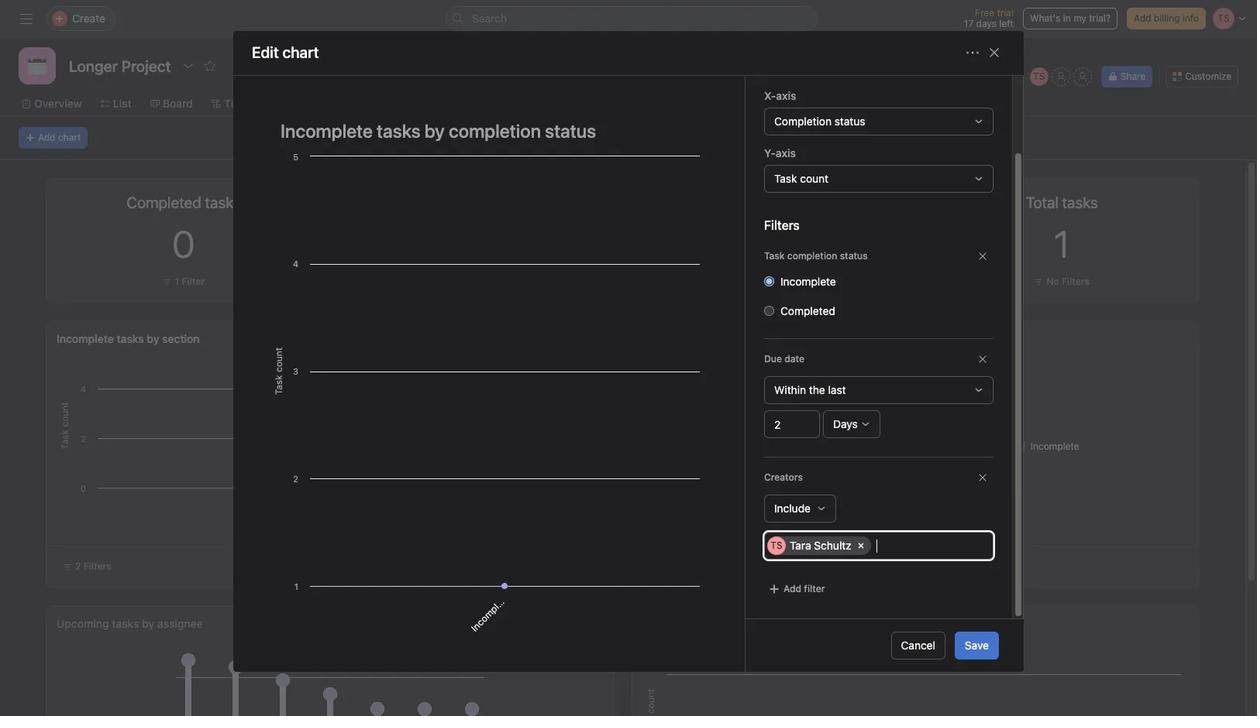 Task type: locate. For each thing, give the bounding box(es) containing it.
filters for total tasks
[[1062, 276, 1090, 288]]

0 up 'incomplete' option at the top of page
[[758, 222, 780, 266]]

0 horizontal spatial ts
[[771, 540, 783, 552]]

1 vertical spatial task
[[764, 250, 785, 262]]

overview
[[34, 97, 82, 110]]

share button
[[1101, 66, 1153, 88]]

board
[[163, 97, 193, 110]]

completion up completed
[[787, 250, 837, 262]]

in inside tasks not in a section
[[341, 491, 355, 505]]

filters for incomplete tasks by section
[[83, 561, 111, 573]]

1 1 button from the left
[[468, 222, 484, 266]]

filter
[[182, 276, 205, 288], [767, 276, 790, 288]]

None number field
[[764, 411, 820, 439]]

task count
[[774, 172, 829, 185]]

1 filter button for overdue tasks
[[744, 274, 794, 290]]

filters inside button
[[83, 561, 111, 573]]

0
[[172, 222, 195, 266], [758, 222, 780, 266]]

axis for x-
[[776, 89, 796, 102]]

add billing info button
[[1127, 8, 1206, 29]]

2 0 from the left
[[758, 222, 780, 266]]

1
[[468, 222, 484, 266], [1054, 222, 1070, 266], [175, 276, 179, 288], [760, 276, 765, 288]]

within the last button
[[764, 377, 994, 405]]

add left billing
[[1134, 12, 1151, 24]]

in inside button
[[1063, 12, 1071, 24]]

tasks
[[117, 333, 144, 346], [670, 333, 697, 346], [112, 618, 139, 631]]

tara schultz cell
[[767, 537, 871, 556]]

0 horizontal spatial in
[[341, 491, 355, 505]]

Completed radio
[[764, 306, 774, 316]]

x-
[[764, 89, 776, 102]]

ts button
[[1030, 67, 1048, 86]]

timeline link
[[212, 95, 267, 112]]

1 vertical spatial axis
[[776, 146, 796, 160]]

0 button up 'incomplete' option at the top of page
[[758, 222, 780, 266]]

2 vertical spatial filters
[[83, 561, 111, 573]]

0 button
[[172, 222, 195, 266], [758, 222, 780, 266]]

0 horizontal spatial 0 button
[[172, 222, 195, 266]]

upcoming
[[57, 618, 109, 631]]

info
[[1183, 12, 1199, 24]]

0 horizontal spatial filters
[[83, 561, 111, 573]]

1 0 button from the left
[[172, 222, 195, 266]]

tasks left by section
[[117, 333, 144, 346]]

tasks left 'by'
[[670, 333, 697, 346]]

chart
[[58, 132, 81, 143]]

add inside button
[[38, 132, 55, 143]]

filters inside button
[[1062, 276, 1090, 288]]

1 filter button
[[159, 274, 209, 290], [744, 274, 794, 290]]

2 horizontal spatial filters
[[1062, 276, 1090, 288]]

2 filter from the left
[[767, 276, 790, 288]]

completion status
[[774, 115, 865, 128]]

2 horizontal spatial add
[[1134, 12, 1151, 24]]

add chart button
[[19, 127, 88, 149]]

1 horizontal spatial 0
[[758, 222, 780, 266]]

task completion over time
[[642, 618, 776, 631]]

in
[[1063, 12, 1071, 24], [341, 491, 355, 505]]

0 for completed tasks
[[172, 222, 195, 266]]

completion left over time
[[669, 618, 726, 631]]

0 vertical spatial ts
[[1033, 71, 1045, 82]]

edit chart
[[252, 44, 319, 62]]

1 filter up by section
[[175, 276, 205, 288]]

add chart
[[38, 132, 81, 143]]

filters down overdue tasks
[[764, 219, 800, 233]]

Incomplete tasks by completion status text field
[[271, 113, 708, 149]]

cancel
[[901, 639, 935, 653]]

task
[[774, 172, 797, 185], [764, 250, 785, 262], [642, 618, 666, 631]]

status
[[835, 115, 865, 128], [840, 250, 868, 262]]

section
[[354, 461, 385, 492]]

filter up by section
[[182, 276, 205, 288]]

tara schultz row
[[767, 537, 991, 560]]

axis up task count
[[776, 146, 796, 160]]

1 horizontal spatial add
[[784, 584, 802, 595]]

1 vertical spatial filters
[[1062, 276, 1090, 288]]

0 vertical spatial status
[[835, 115, 865, 128]]

1 a button to remove the filter image from the top
[[978, 252, 987, 261]]

0 vertical spatial task
[[774, 172, 797, 185]]

1 vertical spatial completion
[[669, 618, 726, 631]]

axis
[[776, 89, 796, 102], [776, 146, 796, 160]]

0 vertical spatial axis
[[776, 89, 796, 102]]

1 filter button up by section
[[159, 274, 209, 290]]

a button to remove the filter image
[[978, 252, 987, 261], [978, 355, 987, 364]]

creators
[[764, 472, 803, 484]]

filter up completed option
[[767, 276, 790, 288]]

no
[[1047, 276, 1059, 288]]

1 0 from the left
[[172, 222, 195, 266]]

1 vertical spatial a button to remove the filter image
[[978, 355, 987, 364]]

add inside 'button'
[[1134, 12, 1151, 24]]

tasks right upcoming
[[112, 618, 139, 631]]

billing
[[1154, 12, 1180, 24]]

1 horizontal spatial in
[[1063, 12, 1071, 24]]

add filter
[[784, 584, 825, 595]]

the
[[809, 384, 825, 397]]

0 horizontal spatial add
[[38, 132, 55, 143]]

0 horizontal spatial completion
[[669, 618, 726, 631]]

completion
[[787, 250, 837, 262], [669, 618, 726, 631]]

completion for over time
[[669, 618, 726, 631]]

y-axis
[[764, 146, 796, 160]]

date
[[785, 353, 805, 365]]

2 vertical spatial task
[[642, 618, 666, 631]]

1 vertical spatial ts
[[771, 540, 783, 552]]

add
[[1134, 12, 1151, 24], [38, 132, 55, 143], [784, 584, 802, 595]]

0 button down completed tasks
[[172, 222, 195, 266]]

0 vertical spatial in
[[1063, 12, 1071, 24]]

2 a button to remove the filter image from the top
[[978, 355, 987, 364]]

a button to remove the filter image for task completion status
[[978, 252, 987, 261]]

1 vertical spatial status
[[840, 250, 868, 262]]

tasks for total
[[670, 333, 697, 346]]

schultz
[[814, 539, 852, 553]]

1 horizontal spatial 0 button
[[758, 222, 780, 266]]

filters right no
[[1062, 276, 1090, 288]]

0 horizontal spatial 1 filter button
[[159, 274, 209, 290]]

filters right 2
[[83, 561, 111, 573]]

2
[[75, 561, 81, 573]]

task inside dropdown button
[[774, 172, 797, 185]]

ts left tara
[[771, 540, 783, 552]]

2 1 filter button from the left
[[744, 274, 794, 290]]

ts inside tara schultz cell
[[771, 540, 783, 552]]

1 vertical spatial add
[[38, 132, 55, 143]]

1 horizontal spatial 1 button
[[1054, 222, 1070, 266]]

None text field
[[65, 52, 175, 80], [876, 537, 888, 556], [65, 52, 175, 80], [876, 537, 888, 556]]

1 1 filter button from the left
[[159, 274, 209, 290]]

add left filter at the right bottom of the page
[[784, 584, 802, 595]]

a button to remove the filter image for due date
[[978, 355, 987, 364]]

0 vertical spatial add
[[1134, 12, 1151, 24]]

last
[[828, 384, 846, 397]]

ts down the what's
[[1033, 71, 1045, 82]]

ts
[[1033, 71, 1045, 82], [771, 540, 783, 552]]

task completion status
[[764, 250, 868, 262]]

0 horizontal spatial filter
[[182, 276, 205, 288]]

no filters button
[[1030, 274, 1094, 290]]

1 horizontal spatial filter
[[767, 276, 790, 288]]

axis up the "completion"
[[776, 89, 796, 102]]

0 down completed tasks
[[172, 222, 195, 266]]

0 horizontal spatial 1 filter
[[175, 276, 205, 288]]

0 horizontal spatial 0
[[172, 222, 195, 266]]

1 horizontal spatial 1 filter
[[760, 276, 790, 288]]

2 vertical spatial add
[[784, 584, 802, 595]]

0 horizontal spatial 1 button
[[468, 222, 484, 266]]

completion status
[[716, 333, 808, 346]]

add inside dropdown button
[[784, 584, 802, 595]]

1 vertical spatial in
[[341, 491, 355, 505]]

1 horizontal spatial completion
[[787, 250, 837, 262]]

filters
[[764, 219, 800, 233], [1062, 276, 1090, 288], [83, 561, 111, 573]]

due date
[[764, 353, 805, 365]]

completion
[[774, 115, 832, 128]]

1 filter up completed option
[[760, 276, 790, 288]]

search button
[[446, 6, 818, 31]]

0 vertical spatial completion
[[787, 250, 837, 262]]

1 horizontal spatial ts
[[1033, 71, 1045, 82]]

add for add billing info
[[1134, 12, 1151, 24]]

0 vertical spatial a button to remove the filter image
[[978, 252, 987, 261]]

over time
[[729, 618, 776, 631]]

board link
[[150, 95, 193, 112]]

0 for overdue tasks
[[758, 222, 780, 266]]

1 filter button up completed option
[[744, 274, 794, 290]]

2 0 button from the left
[[758, 222, 780, 266]]

cancel button
[[891, 632, 946, 660]]

tara schultz
[[790, 539, 852, 553]]

add filter button
[[764, 579, 829, 601]]

1 horizontal spatial 1 filter button
[[744, 274, 794, 290]]

2 1 filter from the left
[[760, 276, 790, 288]]

add left chart
[[38, 132, 55, 143]]

1 horizontal spatial filters
[[764, 219, 800, 233]]

share
[[1121, 71, 1146, 82]]

calendar image
[[28, 57, 47, 75]]

by
[[700, 333, 713, 346]]

1 filter
[[175, 276, 205, 288], [760, 276, 790, 288]]

overdue tasks
[[720, 194, 818, 212]]

tasks
[[310, 511, 336, 536]]



Task type: vqa. For each thing, say whether or not it's contained in the screenshot.
I
no



Task type: describe. For each thing, give the bounding box(es) containing it.
0 vertical spatial filters
[[764, 219, 800, 233]]

2 filters
[[75, 561, 111, 573]]

add to starred image
[[204, 60, 217, 72]]

task for task completion status
[[764, 250, 785, 262]]

1 filter from the left
[[182, 276, 205, 288]]

2 filters button
[[56, 557, 118, 578]]

a button to remove the filter image
[[978, 474, 987, 483]]

1 1 filter from the left
[[175, 276, 205, 288]]

2 1 button from the left
[[1054, 222, 1070, 266]]

list
[[113, 97, 132, 110]]

add for add filter
[[784, 584, 802, 595]]

within the last
[[774, 384, 846, 397]]

task for task count
[[774, 172, 797, 185]]

my
[[1074, 12, 1087, 24]]

add billing info
[[1134, 12, 1199, 24]]

list link
[[101, 95, 132, 112]]

save
[[965, 639, 989, 653]]

not
[[329, 499, 348, 517]]

days
[[976, 18, 997, 29]]

incomplete tasks by section
[[57, 333, 200, 346]]

ts inside ts button
[[1033, 71, 1045, 82]]

x-axis
[[764, 89, 796, 102]]

days button
[[823, 411, 880, 439]]

trial?
[[1089, 12, 1111, 24]]

filter
[[804, 584, 825, 595]]

axis for y-
[[776, 146, 796, 160]]

1 filter button for completed tasks
[[159, 274, 209, 290]]

completed
[[781, 305, 835, 318]]

total tasks by completion status
[[642, 333, 808, 346]]

task count button
[[764, 165, 994, 193]]

add for add chart
[[38, 132, 55, 143]]

0 button for overdue tasks
[[758, 222, 780, 266]]

search list box
[[446, 6, 818, 31]]

no filters
[[1047, 276, 1090, 288]]

tasks not in a section
[[310, 461, 385, 536]]

left
[[999, 18, 1014, 29]]

total
[[642, 333, 667, 346]]

what's
[[1030, 12, 1061, 24]]

include button
[[764, 495, 836, 523]]

status inside dropdown button
[[835, 115, 865, 128]]

upcoming tasks by assignee
[[57, 618, 203, 631]]

tasks for incomplete
[[117, 333, 144, 346]]

a
[[349, 486, 361, 498]]

y-
[[764, 146, 776, 160]]

tara
[[790, 539, 811, 553]]

save button
[[955, 632, 999, 660]]

completion status button
[[764, 108, 994, 136]]

0 button for completed tasks
[[172, 222, 195, 266]]

task for task completion over time
[[642, 618, 666, 631]]

tasks for upcoming
[[112, 618, 139, 631]]

within
[[774, 384, 806, 397]]

close image
[[988, 47, 1001, 59]]

search
[[472, 12, 507, 25]]

include
[[774, 502, 811, 515]]

by assignee
[[142, 618, 203, 631]]

completion for status
[[787, 250, 837, 262]]

timeline
[[224, 97, 267, 110]]

trial
[[997, 7, 1014, 19]]

free
[[975, 7, 994, 19]]

due
[[764, 353, 782, 365]]

completed tasks
[[126, 194, 241, 212]]

count
[[800, 172, 829, 185]]

what's in my trial?
[[1030, 12, 1111, 24]]

what's in my trial? button
[[1023, 8, 1118, 29]]

overview link
[[22, 95, 82, 112]]

days
[[833, 418, 858, 431]]

more actions image
[[967, 47, 979, 59]]

free trial 17 days left
[[964, 7, 1014, 29]]

17
[[964, 18, 974, 29]]

by section
[[147, 333, 200, 346]]

total tasks
[[1026, 194, 1098, 212]]

Incomplete radio
[[764, 277, 774, 287]]



